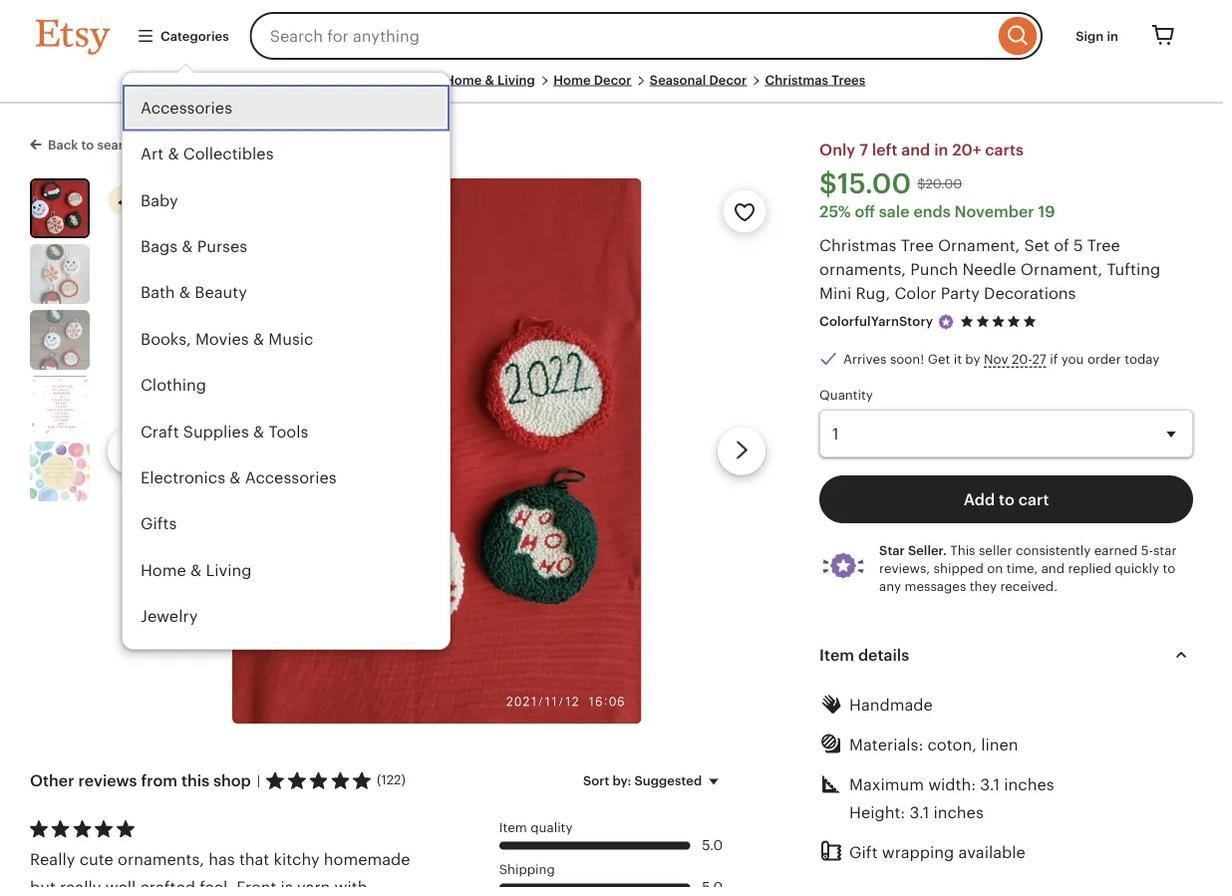 Task type: vqa. For each thing, say whether or not it's contained in the screenshot.
SEARCH BOX at the top within Categories BANNER
no



Task type: locate. For each thing, give the bounding box(es) containing it.
bath
[[141, 284, 175, 302]]

decor for home decor
[[594, 72, 631, 87]]

2 vertical spatial to
[[1163, 561, 1175, 576]]

1 vertical spatial home & living link
[[123, 547, 450, 594]]

bags & purses link
[[123, 224, 450, 270]]

christmas inside christmas tree ornament, set of 5 tree ornaments,  punch needle  ornament, tufting mini rug, color party decorations
[[819, 236, 897, 254]]

tree up punch
[[901, 236, 934, 254]]

0 vertical spatial supplies
[[183, 423, 249, 440]]

gifts
[[141, 515, 177, 533]]

& inside 'bags & purses' link
[[182, 238, 193, 255]]

trees
[[832, 72, 865, 87]]

home down gifts
[[141, 561, 186, 579]]

0 vertical spatial accessories
[[141, 99, 232, 117]]

front
[[237, 878, 276, 887]]

1 vertical spatial and
[[1041, 561, 1065, 576]]

3.1 up wrapping at the bottom
[[910, 803, 929, 821]]

ornament, down of
[[1021, 260, 1103, 278]]

home & living link up paper & party supplies link
[[123, 547, 450, 594]]

0 vertical spatial item
[[819, 646, 854, 664]]

home & living right homepage "link"
[[445, 72, 535, 87]]

1 horizontal spatial and
[[1041, 561, 1065, 576]]

& down craft supplies & tools
[[230, 469, 241, 487]]

art & collectibles link
[[123, 131, 450, 177]]

1 horizontal spatial 3.1
[[980, 776, 1000, 793]]

christmas down "off"
[[819, 236, 897, 254]]

shipped
[[934, 561, 984, 576]]

to right back
[[81, 138, 94, 153]]

gift wrapping available
[[849, 843, 1025, 861]]

1 horizontal spatial item
[[819, 646, 854, 664]]

& for "electronics & accessories" link
[[230, 469, 241, 487]]

0 horizontal spatial tree
[[901, 236, 934, 254]]

and right left
[[901, 141, 930, 158]]

1 horizontal spatial in
[[1107, 28, 1118, 43]]

ornaments, up rug,
[[819, 260, 906, 278]]

1 horizontal spatial home
[[445, 72, 482, 87]]

& inside bath & beauty link
[[179, 284, 190, 302]]

& left music
[[253, 330, 264, 348]]

& right paper on the bottom
[[189, 654, 200, 672]]

living for the bottommost home & living link
[[206, 561, 252, 579]]

decorations
[[984, 284, 1076, 302]]

none search field inside banner
[[250, 12, 1043, 60]]

home & living link right homepage "link"
[[445, 72, 535, 87]]

banner containing accessories
[[0, 0, 1223, 686]]

1 horizontal spatial ornaments,
[[819, 260, 906, 278]]

& inside "electronics & accessories" link
[[230, 469, 241, 487]]

to for add
[[999, 490, 1015, 508]]

item left details
[[819, 646, 854, 664]]

& up jewelry
[[190, 561, 202, 579]]

inches down width:
[[933, 803, 984, 821]]

and inside this seller consistently earned 5-star reviews, shipped on time, and replied quickly to any messages they received.
[[1041, 561, 1065, 576]]

home down search for anything text field
[[553, 72, 591, 87]]

0 horizontal spatial to
[[81, 138, 94, 153]]

menu bar
[[36, 72, 1187, 104]]

item inside dropdown button
[[819, 646, 854, 664]]

0 horizontal spatial in
[[934, 141, 948, 158]]

None search field
[[250, 12, 1043, 60]]

soon! get
[[890, 351, 950, 366]]

item quality
[[499, 820, 573, 835]]

seller.
[[908, 543, 947, 558]]

living down gifts link
[[206, 561, 252, 579]]

sort
[[583, 773, 609, 788]]

Search for anything text field
[[250, 12, 994, 60]]

sort by: suggested
[[583, 773, 702, 788]]

homepage
[[358, 72, 426, 87]]

0 horizontal spatial ornaments,
[[118, 850, 204, 868]]

1 vertical spatial home & living
[[141, 561, 252, 579]]

today
[[1124, 351, 1159, 366]]

decor right seasonal
[[709, 72, 747, 87]]

supplies up electronics & accessories
[[183, 423, 249, 440]]

1 vertical spatial living
[[206, 561, 252, 579]]

and
[[901, 141, 930, 158], [1041, 561, 1065, 576]]

1 vertical spatial ornaments,
[[118, 850, 204, 868]]

banner
[[0, 0, 1223, 686]]

star
[[879, 543, 905, 558]]

0 horizontal spatial and
[[901, 141, 930, 158]]

item for item details
[[819, 646, 854, 664]]

pick
[[175, 192, 201, 207]]

0 vertical spatial home & living link
[[445, 72, 535, 87]]

sign in button
[[1061, 18, 1133, 54]]

0 horizontal spatial item
[[499, 820, 527, 835]]

sign in
[[1076, 28, 1118, 43]]

0 horizontal spatial 3.1
[[910, 803, 929, 821]]

christmas tree ornament, set of 5 tree ornaments,  punch needle  ornament, tufting mini rug, color party decorations
[[819, 236, 1160, 302]]

christmas trees
[[765, 72, 865, 87]]

0 vertical spatial home & living
[[445, 72, 535, 87]]

0 horizontal spatial inches
[[933, 803, 984, 821]]

1 vertical spatial item
[[499, 820, 527, 835]]

to inside button
[[999, 490, 1015, 508]]

accessories down "craft supplies & tools" "link"
[[245, 469, 337, 487]]

bath & beauty link
[[123, 270, 450, 316]]

0 vertical spatial in
[[1107, 28, 1118, 43]]

& inside home & living link
[[190, 561, 202, 579]]

7
[[859, 141, 868, 158]]

1 vertical spatial to
[[999, 490, 1015, 508]]

0 horizontal spatial accessories
[[141, 99, 232, 117]]

home & living inside menu
[[141, 561, 252, 579]]

to inside this seller consistently earned 5-star reviews, shipped on time, and replied quickly to any messages they received.
[[1163, 561, 1175, 576]]

search
[[97, 138, 139, 153]]

tufting
[[1107, 260, 1160, 278]]

accessories up results at left top
[[141, 99, 232, 117]]

& right homepage "link"
[[485, 72, 494, 87]]

party inside menu
[[204, 654, 243, 672]]

ornaments, inside really cute ornaments, has that kitchy homemade but really well crafted feel. front is yarn wit
[[118, 850, 204, 868]]

etsy's pick button
[[108, 184, 209, 216]]

reviews
[[78, 772, 137, 790]]

0 vertical spatial christmas
[[765, 72, 828, 87]]

colorfulyarnstory link
[[819, 314, 933, 329]]

0 vertical spatial living
[[497, 72, 535, 87]]

feel.
[[200, 878, 232, 887]]

menu
[[122, 72, 451, 686]]

1 vertical spatial ornament,
[[1021, 260, 1103, 278]]

1 vertical spatial accessories
[[245, 469, 337, 487]]

party up star_seller image
[[941, 284, 980, 302]]

0 horizontal spatial living
[[206, 561, 252, 579]]

craft supplies & tools link
[[123, 409, 450, 455]]

inches
[[1004, 776, 1054, 793], [933, 803, 984, 821]]

ends
[[913, 202, 951, 220]]

in left 20+ on the top right
[[934, 141, 948, 158]]

to down 'star'
[[1163, 561, 1175, 576]]

3.1
[[980, 776, 1000, 793], [910, 803, 929, 821]]

suggested
[[635, 773, 702, 788]]

0 horizontal spatial home & living
[[141, 561, 252, 579]]

1 horizontal spatial to
[[999, 490, 1015, 508]]

coton,
[[928, 736, 977, 754]]

1 decor from the left
[[594, 72, 631, 87]]

living inside home & living link
[[206, 561, 252, 579]]

results
[[142, 138, 184, 153]]

1 horizontal spatial decor
[[709, 72, 747, 87]]

0 vertical spatial 3.1
[[980, 776, 1000, 793]]

christmas tree ornament set of 5 tree ornaments punch image 1 image
[[32, 181, 88, 236]]

christmas inside menu bar
[[765, 72, 828, 87]]

home & living up jewelry
[[141, 561, 252, 579]]

ornaments, up crafted
[[118, 850, 204, 868]]

& inside the art & collectibles link
[[168, 145, 179, 163]]

2 decor from the left
[[709, 72, 747, 87]]

0 horizontal spatial party
[[204, 654, 243, 672]]

0 vertical spatial and
[[901, 141, 930, 158]]

craft
[[141, 423, 179, 440]]

november
[[954, 202, 1034, 220]]

2 horizontal spatial to
[[1163, 561, 1175, 576]]

item left the quality
[[499, 820, 527, 835]]

& right bags
[[182, 238, 193, 255]]

christmas for christmas tree ornament, set of 5 tree ornaments,  punch needle  ornament, tufting mini rug, color party decorations
[[819, 236, 897, 254]]

home decor link
[[553, 72, 631, 87]]

item details button
[[801, 631, 1211, 679]]

0 horizontal spatial decor
[[594, 72, 631, 87]]

0 horizontal spatial home
[[141, 561, 186, 579]]

0 vertical spatial to
[[81, 138, 94, 153]]

and down consistently
[[1041, 561, 1065, 576]]

materials: coton, linen
[[849, 736, 1018, 754]]

bags & purses
[[141, 238, 247, 255]]

1 horizontal spatial tree
[[1087, 236, 1120, 254]]

living inside menu bar
[[497, 72, 535, 87]]

& right art
[[168, 145, 179, 163]]

party inside christmas tree ornament, set of 5 tree ornaments,  punch needle  ornament, tufting mini rug, color party decorations
[[941, 284, 980, 302]]

earned
[[1094, 543, 1138, 558]]

& inside menu bar
[[485, 72, 494, 87]]

5
[[1073, 236, 1083, 254]]

25% off sale ends november 19
[[819, 202, 1055, 220]]

& left tools
[[253, 423, 264, 440]]

gift
[[849, 843, 878, 861]]

1 vertical spatial party
[[204, 654, 243, 672]]

christmas tree ornament set of 5 tree ornaments punch image 3 image
[[30, 310, 90, 370]]

seller
[[979, 543, 1012, 558]]

on
[[987, 561, 1003, 576]]

& right bath
[[179, 284, 190, 302]]

tree right 5
[[1087, 236, 1120, 254]]

to
[[81, 138, 94, 153], [999, 490, 1015, 508], [1163, 561, 1175, 576]]

off
[[855, 202, 875, 220]]

order
[[1087, 351, 1121, 366]]

0 vertical spatial ornaments,
[[819, 260, 906, 278]]

home & living
[[445, 72, 535, 87], [141, 561, 252, 579]]

1 horizontal spatial home & living
[[445, 72, 535, 87]]

home right homepage "link"
[[445, 72, 482, 87]]

supplies down jewelry link
[[247, 654, 313, 672]]

to left cart
[[999, 490, 1015, 508]]

& inside books, movies & music link
[[253, 330, 264, 348]]

home
[[445, 72, 482, 87], [553, 72, 591, 87], [141, 561, 186, 579]]

1 horizontal spatial living
[[497, 72, 535, 87]]

supplies inside "link"
[[183, 423, 249, 440]]

27
[[1032, 351, 1046, 366]]

seasonal
[[650, 72, 706, 87]]

etsy's
[[138, 192, 172, 207]]

christmas left trees
[[765, 72, 828, 87]]

bags
[[141, 238, 178, 255]]

$15.00 $20.00
[[819, 167, 962, 199]]

details
[[858, 646, 909, 664]]

1 vertical spatial christmas
[[819, 236, 897, 254]]

inches down linen
[[1004, 776, 1054, 793]]

3.1 right width:
[[980, 776, 1000, 793]]

living left the home decor "link"
[[497, 72, 535, 87]]

party right paper on the bottom
[[204, 654, 243, 672]]

ornament,
[[938, 236, 1020, 254], [1021, 260, 1103, 278]]

kitchy
[[274, 850, 320, 868]]

ornament, up needle
[[938, 236, 1020, 254]]

accessories link
[[123, 85, 450, 131]]

0 vertical spatial party
[[941, 284, 980, 302]]

set
[[1024, 236, 1049, 254]]

cart
[[1018, 490, 1049, 508]]

really
[[60, 878, 101, 887]]

1 horizontal spatial party
[[941, 284, 980, 302]]

20-
[[1012, 351, 1032, 366]]

1 horizontal spatial inches
[[1004, 776, 1054, 793]]

& inside paper & party supplies link
[[189, 654, 200, 672]]

decor down search for anything text field
[[594, 72, 631, 87]]

in right the sign
[[1107, 28, 1118, 43]]



Task type: describe. For each thing, give the bounding box(es) containing it.
this
[[181, 772, 209, 790]]

jewelry link
[[123, 594, 450, 640]]

christmas tree ornament set of 5 tree ornaments punch image 2 image
[[30, 244, 90, 304]]

2 tree from the left
[[1087, 236, 1120, 254]]

colorfulyarnstory
[[819, 314, 933, 329]]

categories
[[160, 28, 229, 43]]

homepage link
[[358, 72, 426, 87]]

1 horizontal spatial accessories
[[245, 469, 337, 487]]

left
[[872, 141, 898, 158]]

this seller consistently earned 5-star reviews, shipped on time, and replied quickly to any messages they received.
[[879, 543, 1177, 594]]

available
[[958, 843, 1025, 861]]

seasonal decor link
[[650, 72, 747, 87]]

baby
[[141, 191, 178, 209]]

& for the top home & living link
[[485, 72, 494, 87]]

& for the art & collectibles link
[[168, 145, 179, 163]]

art & collectibles
[[141, 145, 274, 163]]

1 vertical spatial supplies
[[247, 654, 313, 672]]

& for paper & party supplies link
[[189, 654, 200, 672]]

only 7 left and in 20+ carts
[[819, 141, 1024, 158]]

clothing link
[[123, 362, 450, 409]]

25%
[[819, 202, 851, 220]]

menu bar containing homepage
[[36, 72, 1187, 104]]

$20.00
[[917, 176, 962, 191]]

19
[[1038, 202, 1055, 220]]

really cute ornaments, has that kitchy homemade but really well crafted feel. front is yarn wit
[[30, 850, 410, 887]]

20+
[[952, 141, 981, 158]]

& inside "craft supplies & tools" "link"
[[253, 423, 264, 440]]

movies
[[195, 330, 249, 348]]

mini
[[819, 284, 852, 302]]

1 vertical spatial 3.1
[[910, 803, 929, 821]]

in inside button
[[1107, 28, 1118, 43]]

reviews,
[[879, 561, 930, 576]]

sale
[[879, 202, 910, 220]]

messages
[[905, 579, 966, 594]]

arrives
[[843, 351, 887, 366]]

0 vertical spatial ornament,
[[938, 236, 1020, 254]]

that
[[239, 850, 269, 868]]

back to search results
[[48, 138, 184, 153]]

craft supplies & tools
[[141, 423, 308, 440]]

by:
[[613, 773, 631, 788]]

beauty
[[195, 284, 247, 302]]

if
[[1050, 351, 1058, 366]]

item details
[[819, 646, 909, 664]]

other
[[30, 772, 74, 790]]

cute
[[79, 850, 113, 868]]

handmade
[[849, 696, 933, 714]]

other reviews from this shop |
[[30, 772, 260, 790]]

received.
[[1000, 579, 1058, 594]]

menu containing accessories
[[122, 72, 451, 686]]

add to cart button
[[819, 476, 1193, 523]]

quantity
[[819, 387, 873, 402]]

1 vertical spatial in
[[934, 141, 948, 158]]

crafted
[[140, 878, 195, 887]]

this
[[950, 543, 975, 558]]

& for 'bags & purses' link
[[182, 238, 193, 255]]

nov
[[984, 351, 1008, 366]]

has
[[209, 850, 235, 868]]

christmas tree ornament set of 5 tree ornaments punch image 5 image
[[30, 442, 90, 501]]

2 horizontal spatial home
[[553, 72, 591, 87]]

jewelry
[[141, 608, 198, 625]]

maximum
[[849, 776, 924, 793]]

categories button
[[122, 18, 244, 54]]

yarn
[[297, 878, 330, 887]]

you
[[1061, 351, 1084, 366]]

purses
[[197, 238, 247, 255]]

paper & party supplies
[[141, 654, 313, 672]]

$15.00
[[819, 167, 911, 199]]

etsy's pick
[[138, 192, 201, 207]]

living for the top home & living link
[[497, 72, 535, 87]]

books, movies & music link
[[123, 316, 450, 362]]

but
[[30, 878, 56, 887]]

height:
[[849, 803, 905, 821]]

electronics
[[141, 469, 225, 487]]

it
[[954, 351, 962, 366]]

to for back
[[81, 138, 94, 153]]

back to search results link
[[30, 134, 184, 154]]

home & living for the top home & living link
[[445, 72, 535, 87]]

shop
[[213, 772, 251, 790]]

ornaments, inside christmas tree ornament, set of 5 tree ornaments,  punch needle  ornament, tufting mini rug, color party decorations
[[819, 260, 906, 278]]

item for item quality
[[499, 820, 527, 835]]

any
[[879, 579, 901, 594]]

only
[[819, 141, 856, 158]]

baby link
[[123, 177, 450, 224]]

books, movies & music
[[141, 330, 313, 348]]

by
[[965, 351, 980, 366]]

collectibles
[[183, 145, 274, 163]]

they
[[970, 579, 997, 594]]

0 vertical spatial inches
[[1004, 776, 1054, 793]]

& for bath & beauty link
[[179, 284, 190, 302]]

& for the bottommost home & living link
[[190, 561, 202, 579]]

star_seller image
[[937, 313, 955, 331]]

christmas tree ornament set of 5 tree ornaments punch image 4 image
[[30, 376, 90, 436]]

rug,
[[856, 284, 890, 302]]

seasonal decor
[[650, 72, 747, 87]]

maximum width: 3.1 inches height: 3.1 inches
[[849, 776, 1054, 821]]

1 tree from the left
[[901, 236, 934, 254]]

electronics & accessories link
[[123, 455, 450, 501]]

replied
[[1068, 561, 1111, 576]]

christmas for christmas trees
[[765, 72, 828, 87]]

well
[[105, 878, 136, 887]]

homemade
[[324, 850, 410, 868]]

from
[[141, 772, 178, 790]]

home & living for the bottommost home & living link
[[141, 561, 252, 579]]

really
[[30, 850, 75, 868]]

decor for seasonal decor
[[709, 72, 747, 87]]

1 vertical spatial inches
[[933, 803, 984, 821]]



